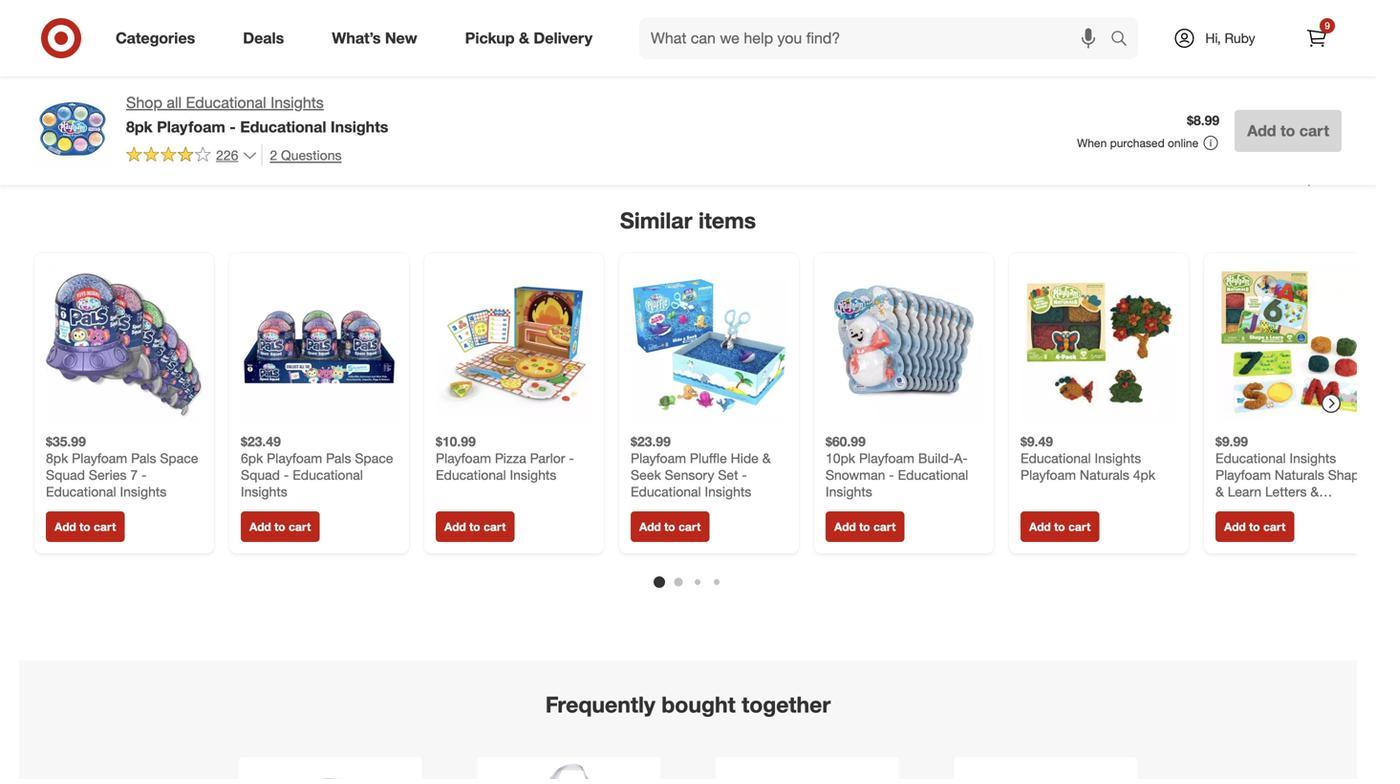 Task type: vqa. For each thing, say whether or not it's contained in the screenshot.
Letters on the bottom right of page
yes



Task type: locate. For each thing, give the bounding box(es) containing it.
to for $10.99 playfoam pizza parlor - educational insights
[[470, 520, 481, 534]]

add down $35.99 8pk playfoam pals space squad series 7 - educational insights
[[54, 520, 76, 534]]

add for $9.49 educational insights playfoam naturals 4pk
[[1030, 520, 1051, 534]]

add to cart down $10.99 playfoam pizza parlor - educational insights
[[445, 520, 506, 534]]

space inside $35.99 8pk playfoam pals space squad series 7 - educational insights
[[160, 450, 198, 467]]

0 vertical spatial set
[[718, 467, 739, 483]]

to down the $9.49 educational insights playfoam naturals 4pk
[[1055, 520, 1066, 534]]

squad down $35.99
[[46, 467, 85, 483]]

- inside $35.99 8pk playfoam pals space squad series 7 - educational insights
[[142, 467, 147, 483]]

squad down $23.49
[[241, 467, 280, 483]]

cart for $23.49 6pk playfoam pals space squad - educational insights
[[289, 520, 311, 534]]

insights inside $9.99 educational insights playfoam naturals shape & learn letters & numbers set
[[1290, 450, 1337, 467]]

2 naturals from the left
[[1275, 467, 1325, 483]]

1 horizontal spatial naturals
[[1275, 467, 1325, 483]]

squad inside $23.49 6pk playfoam pals space squad - educational insights
[[241, 467, 280, 483]]

cart for $23.99 playfoam pluffle hide & seek sensory set - educational insights
[[679, 520, 701, 534]]

playfoam up numbers
[[1216, 467, 1272, 483]]

playfoam left 7
[[72, 450, 127, 467]]

1 horizontal spatial squad
[[241, 467, 280, 483]]

naturals
[[1080, 467, 1130, 483], [1275, 467, 1325, 483]]

0 horizontal spatial space
[[160, 450, 198, 467]]

playfoam inside $35.99 8pk playfoam pals space squad series 7 - educational insights
[[72, 450, 127, 467]]

to down series
[[79, 520, 90, 534]]

$8.99
[[1188, 112, 1220, 129]]

1 horizontal spatial pals
[[326, 450, 351, 467]]

1 naturals from the left
[[1080, 467, 1130, 483]]

1 vertical spatial set
[[1275, 500, 1295, 517]]

educational right 6pk
[[293, 467, 363, 483]]

0 horizontal spatial 8pk
[[46, 450, 68, 467]]

to down $23.49 6pk playfoam pals space squad - educational insights
[[274, 520, 286, 534]]

ruby
[[1225, 30, 1256, 46]]

naturals inside the $9.49 educational insights playfoam naturals 4pk
[[1080, 467, 1130, 483]]

shop
[[126, 93, 162, 112]]

2
[[270, 147, 277, 163]]

$60.99
[[826, 433, 866, 450]]

to down sensory
[[665, 520, 676, 534]]

playfoam inside $23.99 playfoam pluffle hide & seek sensory set - educational insights
[[631, 450, 687, 467]]

pals right $23.49
[[326, 450, 351, 467]]

when
[[1078, 136, 1107, 150]]

educational
[[186, 93, 266, 112], [240, 117, 326, 136], [1021, 450, 1092, 467], [1216, 450, 1287, 467], [293, 467, 363, 483], [436, 467, 506, 483], [898, 467, 969, 483], [46, 483, 116, 500], [631, 483, 701, 500]]

pals right series
[[131, 450, 156, 467]]

sponsored
[[1301, 172, 1358, 187]]

$9.99
[[1216, 433, 1249, 450]]

8pk playfoam - educational insights image
[[266, 761, 395, 779]]

1 horizontal spatial space
[[355, 450, 393, 467]]

naturals inside $9.99 educational insights playfoam naturals shape & learn letters & numbers set
[[1275, 467, 1325, 483]]

$9.49
[[1021, 433, 1054, 450]]

playfoam inside $9.99 educational insights playfoam naturals shape & learn letters & numbers set
[[1216, 467, 1272, 483]]

add to cart down sensory
[[640, 520, 701, 534]]

add to cart down $23.49 6pk playfoam pals space squad - educational insights
[[250, 520, 311, 534]]

add to cart button down snowman
[[826, 512, 905, 542]]

- right 6pk
[[284, 467, 289, 483]]

insights inside $23.49 6pk playfoam pals space squad - educational insights
[[241, 483, 288, 500]]

educational insights playfoam naturals 4pk image
[[1021, 265, 1178, 422]]

8pk playfoam pals space squad series 7 - educational insights image
[[46, 265, 203, 422]]

0 horizontal spatial set
[[718, 467, 739, 483]]

8pk
[[126, 117, 153, 136], [46, 450, 68, 467]]

0 horizontal spatial pals
[[131, 450, 156, 467]]

sensory
[[665, 467, 715, 483]]

educational inside $9.99 educational insights playfoam naturals shape & learn letters & numbers set
[[1216, 450, 1287, 467]]

add to cart down series
[[54, 520, 116, 534]]

- inside $23.49 6pk playfoam pals space squad - educational insights
[[284, 467, 289, 483]]

& right hide
[[763, 450, 771, 467]]

add to cart
[[1248, 121, 1330, 140], [54, 520, 116, 534], [250, 520, 311, 534], [445, 520, 506, 534], [640, 520, 701, 534], [835, 520, 896, 534], [1030, 520, 1091, 534], [1225, 520, 1286, 534]]

cart down $10.99 playfoam pizza parlor - educational insights
[[484, 520, 506, 534]]

cart down series
[[94, 520, 116, 534]]

playfoam
[[157, 117, 225, 136], [72, 450, 127, 467], [267, 450, 322, 467], [436, 450, 491, 467], [631, 450, 687, 467], [859, 450, 915, 467], [1021, 467, 1077, 483], [1216, 467, 1272, 483]]

pals inside $23.49 6pk playfoam pals space squad - educational insights
[[326, 450, 351, 467]]

set right numbers
[[1275, 500, 1295, 517]]

to down snowman
[[860, 520, 871, 534]]

educational down $35.99
[[46, 483, 116, 500]]

add down 'seek'
[[640, 520, 661, 534]]

educational right all
[[186, 93, 266, 112]]

deals link
[[227, 17, 308, 59]]

naturals left 4pk
[[1080, 467, 1130, 483]]

$60.99 10pk playfoam build-a- snowman - educational insights
[[826, 433, 969, 500]]

1 pals from the left
[[131, 450, 156, 467]]

to down $10.99 playfoam pizza parlor - educational insights
[[470, 520, 481, 534]]

add to cart for $23.49 6pk playfoam pals space squad - educational insights
[[250, 520, 311, 534]]

- inside $60.99 10pk playfoam build-a- snowman - educational insights
[[889, 467, 895, 483]]

playfoam inside $23.49 6pk playfoam pals space squad - educational insights
[[267, 450, 322, 467]]

add
[[1248, 121, 1277, 140], [54, 520, 76, 534], [250, 520, 271, 534], [445, 520, 466, 534], [640, 520, 661, 534], [835, 520, 856, 534], [1030, 520, 1051, 534], [1225, 520, 1247, 534]]

playfoam down "$9.49" on the bottom right of the page
[[1021, 467, 1077, 483]]

hide
[[731, 450, 759, 467]]

add down numbers
[[1225, 520, 1247, 534]]

&
[[519, 29, 530, 47], [763, 450, 771, 467], [1216, 483, 1225, 500], [1311, 483, 1320, 500]]

cart down $23.49 6pk playfoam pals space squad - educational insights
[[289, 520, 311, 534]]

- right pluffle
[[742, 467, 748, 483]]

1 horizontal spatial set
[[1275, 500, 1295, 517]]

add to cart button down series
[[46, 512, 125, 542]]

add to cart button down $10.99 playfoam pizza parlor - educational insights
[[436, 512, 515, 542]]

$9.99 educational insights playfoam naturals shape & learn letters & numbers set
[[1216, 433, 1367, 517]]

space
[[160, 450, 198, 467], [355, 450, 393, 467]]

snowman
[[826, 467, 886, 483]]

pals inside $35.99 8pk playfoam pals space squad series 7 - educational insights
[[131, 450, 156, 467]]

add to cart down numbers
[[1225, 520, 1286, 534]]

online
[[1168, 136, 1199, 150]]

- inside shop all educational insights 8pk playfoam - educational insights
[[230, 117, 236, 136]]

$23.49 6pk playfoam pals space squad - educational insights
[[241, 433, 393, 500]]

insights inside the $9.49 educational insights playfoam naturals 4pk
[[1095, 450, 1142, 467]]

9 link
[[1296, 17, 1339, 59]]

add down 6pk
[[250, 520, 271, 534]]

add down $10.99 playfoam pizza parlor - educational insights
[[445, 520, 466, 534]]

play-doh starter set image
[[504, 761, 634, 779]]

to down numbers
[[1250, 520, 1261, 534]]

add to cart button down $23.49 6pk playfoam pals space squad - educational insights
[[241, 512, 320, 542]]

educational inside $23.49 6pk playfoam pals space squad - educational insights
[[293, 467, 363, 483]]

What can we help you find? suggestions appear below search field
[[640, 17, 1116, 59]]

$35.99 8pk playfoam pals space squad series 7 - educational insights
[[46, 433, 198, 500]]

add for $9.99 educational insights playfoam naturals shape & learn letters & numbers set
[[1225, 520, 1247, 534]]

add to cart down snowman
[[835, 520, 896, 534]]

cart for $9.99 educational insights playfoam naturals shape & learn letters & numbers set
[[1264, 520, 1286, 534]]

playfoam left pluffle
[[631, 450, 687, 467]]

similar
[[620, 207, 693, 234]]

educational inside $35.99 8pk playfoam pals space squad series 7 - educational insights
[[46, 483, 116, 500]]

226 link
[[126, 144, 258, 168]]

- up 226
[[230, 117, 236, 136]]

naturals for shape
[[1275, 467, 1325, 483]]

2 squad from the left
[[241, 467, 280, 483]]

cart down snowman
[[874, 520, 896, 534]]

& right pickup on the top of page
[[519, 29, 530, 47]]

0 horizontal spatial squad
[[46, 467, 85, 483]]

pizza
[[495, 450, 527, 467]]

1 horizontal spatial 8pk
[[126, 117, 153, 136]]

8pk down "shop"
[[126, 117, 153, 136]]

add to cart down the $9.49 educational insights playfoam naturals 4pk
[[1030, 520, 1091, 534]]

squad for 6pk
[[241, 467, 280, 483]]

squad inside $35.99 8pk playfoam pals space squad series 7 - educational insights
[[46, 467, 85, 483]]

& right "letters"
[[1311, 483, 1320, 500]]

to for $23.99 playfoam pluffle hide & seek sensory set - educational insights
[[665, 520, 676, 534]]

- right parlor
[[569, 450, 574, 467]]

insights inside $60.99 10pk playfoam build-a- snowman - educational insights
[[826, 483, 873, 500]]

when purchased online
[[1078, 136, 1199, 150]]

-
[[230, 117, 236, 136], [569, 450, 574, 467], [142, 467, 147, 483], [284, 467, 289, 483], [742, 467, 748, 483], [889, 467, 895, 483]]

naturals left the shape
[[1275, 467, 1325, 483]]

educational right snowman
[[898, 467, 969, 483]]

squad
[[46, 467, 85, 483], [241, 467, 280, 483]]

set
[[718, 467, 739, 483], [1275, 500, 1295, 517]]

educational left 4pk
[[1021, 450, 1092, 467]]

hi,
[[1206, 30, 1221, 46]]

1 vertical spatial 8pk
[[46, 450, 68, 467]]

6pk playfoam pals space squad - educational insights image
[[241, 265, 398, 422]]

together
[[742, 691, 831, 718]]

to for $9.49 educational insights playfoam naturals 4pk
[[1055, 520, 1066, 534]]

1 space from the left
[[160, 450, 198, 467]]

squad for 8pk
[[46, 467, 85, 483]]

add to cart button for $23.99 playfoam pluffle hide & seek sensory set - educational insights
[[631, 512, 710, 542]]

to
[[1281, 121, 1296, 140], [79, 520, 90, 534], [274, 520, 286, 534], [470, 520, 481, 534], [665, 520, 676, 534], [860, 520, 871, 534], [1055, 520, 1066, 534], [1250, 520, 1261, 534]]

add to cart button up sponsored
[[1235, 110, 1342, 152]]

add to cart up sponsored
[[1248, 121, 1330, 140]]

add to cart button down sensory
[[631, 512, 710, 542]]

insights
[[271, 93, 324, 112], [331, 117, 388, 136], [1095, 450, 1142, 467], [1290, 450, 1337, 467], [510, 467, 557, 483], [120, 483, 167, 500], [241, 483, 288, 500], [705, 483, 752, 500], [826, 483, 873, 500]]

space for 8pk playfoam pals space squad series 7 - educational insights
[[160, 450, 198, 467]]

space inside $23.49 6pk playfoam pals space squad - educational insights
[[355, 450, 393, 467]]

cart down sensory
[[679, 520, 701, 534]]

educational up learn
[[1216, 450, 1287, 467]]

naturals for 4pk
[[1080, 467, 1130, 483]]

2 pals from the left
[[326, 450, 351, 467]]

set inside $23.99 playfoam pluffle hide & seek sensory set - educational insights
[[718, 467, 739, 483]]

playfoam right 10pk
[[859, 450, 915, 467]]

playfoam inside the $9.49 educational insights playfoam naturals 4pk
[[1021, 467, 1077, 483]]

to for $9.99 educational insights playfoam naturals shape & learn letters & numbers set
[[1250, 520, 1261, 534]]

0 horizontal spatial naturals
[[1080, 467, 1130, 483]]

advertisement region
[[19, 59, 1358, 171]]

search button
[[1102, 17, 1148, 63]]

cart down the $9.49 educational insights playfoam naturals 4pk
[[1069, 520, 1091, 534]]

educational down $10.99
[[436, 467, 506, 483]]

add to cart button for $35.99 8pk playfoam pals space squad series 7 - educational insights
[[46, 512, 125, 542]]

add to cart button down learn
[[1216, 512, 1295, 542]]

add to cart button down the $9.49 educational insights playfoam naturals 4pk
[[1021, 512, 1100, 542]]

playfoam inside $10.99 playfoam pizza parlor - educational insights
[[436, 450, 491, 467]]

space right 7
[[160, 450, 198, 467]]

2 space from the left
[[355, 450, 393, 467]]

- right 7
[[142, 467, 147, 483]]

playfoam left "pizza"
[[436, 450, 491, 467]]

4pk
[[1134, 467, 1156, 483]]

educational inside the $9.49 educational insights playfoam naturals 4pk
[[1021, 450, 1092, 467]]

8pk left series
[[46, 450, 68, 467]]

8pk inside shop all educational insights 8pk playfoam - educational insights
[[126, 117, 153, 136]]

educational down $23.99
[[631, 483, 701, 500]]

cart
[[1300, 121, 1330, 140], [94, 520, 116, 534], [289, 520, 311, 534], [484, 520, 506, 534], [679, 520, 701, 534], [874, 520, 896, 534], [1069, 520, 1091, 534], [1264, 520, 1286, 534]]

& left learn
[[1216, 483, 1225, 500]]

pals
[[131, 450, 156, 467], [326, 450, 351, 467]]

cart down numbers
[[1264, 520, 1286, 534]]

0 vertical spatial 8pk
[[126, 117, 153, 136]]

categories link
[[99, 17, 219, 59]]

set right sensory
[[718, 467, 739, 483]]

items
[[699, 207, 756, 234]]

space left $10.99
[[355, 450, 393, 467]]

pluffle
[[690, 450, 727, 467]]

10pk
[[826, 450, 856, 467]]

region
[[19, 59, 1377, 779]]

a-
[[954, 450, 968, 467]]

add to cart button for $60.99 10pk playfoam build-a- snowman - educational insights
[[826, 512, 905, 542]]

build-
[[919, 450, 954, 467]]

playfoam up 226 link
[[157, 117, 225, 136]]

add down the $9.49 educational insights playfoam naturals 4pk
[[1030, 520, 1051, 534]]

1 squad from the left
[[46, 467, 85, 483]]

10pk playfoam build-a-snowman - educational insights image
[[826, 265, 983, 422]]

- right snowman
[[889, 467, 895, 483]]

playfoam right 6pk
[[267, 450, 322, 467]]

add down snowman
[[835, 520, 856, 534]]

frequently bought together
[[546, 691, 831, 718]]

add to cart button
[[1235, 110, 1342, 152], [46, 512, 125, 542], [241, 512, 320, 542], [436, 512, 515, 542], [631, 512, 710, 542], [826, 512, 905, 542], [1021, 512, 1100, 542], [1216, 512, 1295, 542]]



Task type: describe. For each thing, give the bounding box(es) containing it.
deals
[[243, 29, 284, 47]]

image of 8pk playfoam - educational insights image
[[34, 92, 111, 168]]

add for $35.99 8pk playfoam pals space squad series 7 - educational insights
[[54, 520, 76, 534]]

insights inside $10.99 playfoam pizza parlor - educational insights
[[510, 467, 557, 483]]

$23.49
[[241, 433, 281, 450]]

$23.99
[[631, 433, 671, 450]]

to for $60.99 10pk playfoam build-a- snowman - educational insights
[[860, 520, 871, 534]]

insights inside $23.99 playfoam pluffle hide & seek sensory set - educational insights
[[705, 483, 752, 500]]

add to cart for $9.49 educational insights playfoam naturals 4pk
[[1030, 520, 1091, 534]]

what's new link
[[316, 17, 441, 59]]

playfoam pizza parlor - educational insights image
[[436, 265, 593, 422]]

$35.99
[[46, 433, 86, 450]]

add to cart for $35.99 8pk playfoam pals space squad series 7 - educational insights
[[54, 520, 116, 534]]

- inside $10.99 playfoam pizza parlor - educational insights
[[569, 450, 574, 467]]

cart up sponsored
[[1300, 121, 1330, 140]]

2 questions
[[270, 147, 342, 163]]

shop all educational insights 8pk playfoam - educational insights
[[126, 93, 388, 136]]

add for $60.99 10pk playfoam build-a- snowman - educational insights
[[835, 520, 856, 534]]

add for $10.99 playfoam pizza parlor - educational insights
[[445, 520, 466, 534]]

pickup & delivery
[[465, 29, 593, 47]]

hi, ruby
[[1206, 30, 1256, 46]]

2 questions link
[[261, 144, 342, 166]]

226
[[216, 147, 238, 163]]

& inside pickup & delivery link
[[519, 29, 530, 47]]

playfoam pluffle hide & seek sensory set - educational insights image
[[631, 265, 788, 422]]

8pk inside $35.99 8pk playfoam pals space squad series 7 - educational insights
[[46, 450, 68, 467]]

add for $23.99 playfoam pluffle hide & seek sensory set - educational insights
[[640, 520, 661, 534]]

frequently
[[546, 691, 656, 718]]

seek
[[631, 467, 661, 483]]

questions
[[281, 147, 342, 163]]

search
[[1102, 31, 1148, 49]]

- inside $23.99 playfoam pluffle hide & seek sensory set - educational insights
[[742, 467, 748, 483]]

add to cart for $23.99 playfoam pluffle hide & seek sensory set - educational insights
[[640, 520, 701, 534]]

pickup
[[465, 29, 515, 47]]

what's new
[[332, 29, 417, 47]]

cart for $60.99 10pk playfoam build-a- snowman - educational insights
[[874, 520, 896, 534]]

delivery
[[534, 29, 593, 47]]

$10.99 playfoam pizza parlor - educational insights
[[436, 433, 574, 483]]

7
[[130, 467, 138, 483]]

purchased
[[1111, 136, 1165, 150]]

cart for $10.99 playfoam pizza parlor - educational insights
[[484, 520, 506, 534]]

shape
[[1329, 467, 1367, 483]]

parlor
[[530, 450, 565, 467]]

bought
[[662, 691, 736, 718]]

educational inside $60.99 10pk playfoam build-a- snowman - educational insights
[[898, 467, 969, 483]]

add to cart button for $9.99 educational insights playfoam naturals shape & learn letters & numbers set
[[1216, 512, 1295, 542]]

insights inside $35.99 8pk playfoam pals space squad series 7 - educational insights
[[120, 483, 167, 500]]

to for $23.49 6pk playfoam pals space squad - educational insights
[[274, 520, 286, 534]]

categories
[[116, 29, 195, 47]]

numbers
[[1216, 500, 1271, 517]]

educational insights playfoam naturals shape & learn letters & numbers set image
[[1216, 265, 1373, 422]]

add to cart for $10.99 playfoam pizza parlor - educational insights
[[445, 520, 506, 534]]

$9.49 educational insights playfoam naturals 4pk
[[1021, 433, 1156, 483]]

playfoam inside shop all educational insights 8pk playfoam - educational insights
[[157, 117, 225, 136]]

9
[[1325, 20, 1331, 32]]

what's
[[332, 29, 381, 47]]

add for $23.49 6pk playfoam pals space squad - educational insights
[[250, 520, 271, 534]]

$10.99
[[436, 433, 476, 450]]

add to cart button for $9.49 educational insights playfoam naturals 4pk
[[1021, 512, 1100, 542]]

cart for $35.99 8pk playfoam pals space squad series 7 - educational insights
[[94, 520, 116, 534]]

cart for $9.49 educational insights playfoam naturals 4pk
[[1069, 520, 1091, 534]]

educational inside $10.99 playfoam pizza parlor - educational insights
[[436, 467, 506, 483]]

to for $35.99 8pk playfoam pals space squad series 7 - educational insights
[[79, 520, 90, 534]]

to right $8.99
[[1281, 121, 1296, 140]]

learn
[[1228, 483, 1262, 500]]

6pk
[[241, 450, 263, 467]]

$23.99 playfoam pluffle hide & seek sensory set - educational insights
[[631, 433, 771, 500]]

pals for 7
[[131, 450, 156, 467]]

add to cart for $9.99 educational insights playfoam naturals shape & learn letters & numbers set
[[1225, 520, 1286, 534]]

similar items
[[620, 207, 756, 234]]

add to cart for $60.99 10pk playfoam build-a- snowman - educational insights
[[835, 520, 896, 534]]

new
[[385, 29, 417, 47]]

educational inside $23.99 playfoam pluffle hide & seek sensory set - educational insights
[[631, 483, 701, 500]]

add to cart button for $10.99 playfoam pizza parlor - educational insights
[[436, 512, 515, 542]]

all
[[167, 93, 182, 112]]

series
[[89, 467, 127, 483]]

pickup & delivery link
[[449, 17, 617, 59]]

playfoam inside $60.99 10pk playfoam build-a- snowman - educational insights
[[859, 450, 915, 467]]

region containing similar items
[[19, 59, 1377, 779]]

set inside $9.99 educational insights playfoam naturals shape & learn letters & numbers set
[[1275, 500, 1295, 517]]

& inside $23.99 playfoam pluffle hide & seek sensory set - educational insights
[[763, 450, 771, 467]]

letters
[[1266, 483, 1307, 500]]

add to cart button for $23.49 6pk playfoam pals space squad - educational insights
[[241, 512, 320, 542]]

educational up 2
[[240, 117, 326, 136]]

space for 6pk playfoam pals space squad - educational insights
[[355, 450, 393, 467]]

add right $8.99
[[1248, 121, 1277, 140]]

pals for educational
[[326, 450, 351, 467]]



